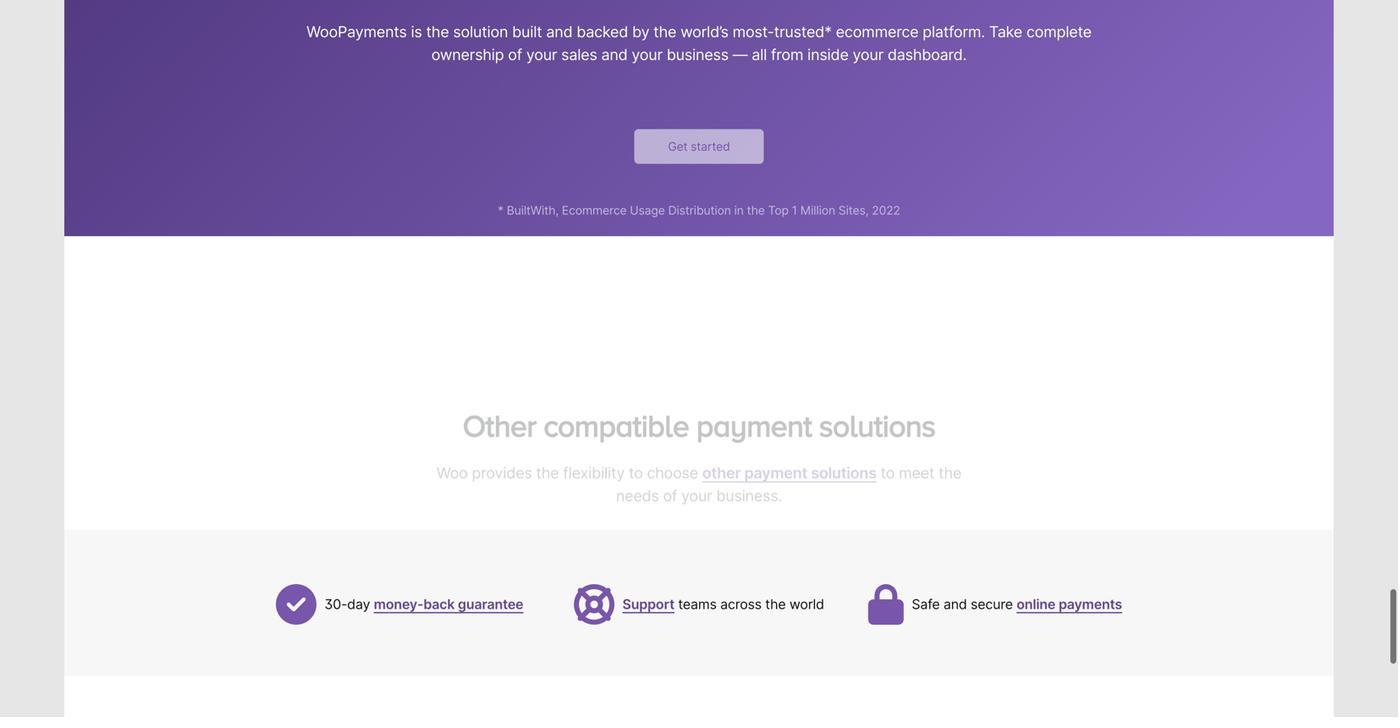 Task type: locate. For each thing, give the bounding box(es) containing it.
flexibility
[[563, 451, 625, 469]]

across
[[721, 596, 762, 613]]

of down choose
[[663, 474, 678, 492]]

teams
[[679, 596, 717, 613]]

money-back guarantee link
[[374, 596, 524, 613]]

provides
[[472, 451, 532, 469]]

choose
[[647, 451, 699, 469]]

payment
[[697, 396, 812, 430], [745, 451, 808, 469]]

0 horizontal spatial to
[[629, 451, 643, 469]]

other compatible payment solutions
[[463, 396, 936, 430]]

solutions
[[819, 396, 936, 430], [811, 451, 877, 469]]

the right meet
[[939, 451, 962, 469]]

other
[[703, 451, 741, 469]]

solution
[[453, 23, 508, 41]]

guarantee
[[458, 596, 524, 613]]

1 vertical spatial payment
[[745, 451, 808, 469]]

the
[[426, 23, 449, 41], [654, 23, 677, 41], [747, 203, 765, 218], [536, 451, 559, 469], [939, 451, 962, 469], [766, 596, 786, 613]]

inside
[[808, 45, 849, 64]]

from
[[771, 45, 804, 64]]

woopayments is the solution built and backed by the world's most-trusted* ecommerce platform. take complete ownership of your sales and your business — all from inside your dashboard.
[[307, 23, 1092, 64]]

and up sales
[[546, 23, 573, 41]]

2 vertical spatial and
[[944, 596, 968, 613]]

get started
[[668, 130, 730, 144]]

of inside "to meet the needs of your business."
[[663, 474, 678, 492]]

to up needs
[[629, 451, 643, 469]]

30-
[[325, 596, 347, 613]]

1 horizontal spatial of
[[663, 474, 678, 492]]

get
[[668, 130, 688, 144]]

ownership
[[432, 45, 504, 64]]

your down choose
[[682, 474, 713, 492]]

distribution
[[669, 203, 731, 218]]

million
[[801, 203, 836, 218]]

solutions up meet
[[819, 396, 936, 430]]

and right safe
[[944, 596, 968, 613]]

your down built
[[527, 45, 557, 64]]

1 horizontal spatial to
[[881, 451, 895, 469]]

0 vertical spatial of
[[508, 45, 522, 64]]

1
[[792, 203, 798, 218]]

payments
[[1059, 596, 1123, 613]]

payment up business.
[[745, 451, 808, 469]]

support
[[623, 596, 675, 613]]

1 vertical spatial of
[[663, 474, 678, 492]]

2 to from the left
[[881, 451, 895, 469]]

platform.
[[923, 23, 986, 41]]

back
[[424, 596, 455, 613]]

backed
[[577, 23, 628, 41]]

0 vertical spatial solutions
[[819, 396, 936, 430]]

1 vertical spatial solutions
[[811, 451, 877, 469]]

to
[[629, 451, 643, 469], [881, 451, 895, 469]]

0 horizontal spatial of
[[508, 45, 522, 64]]

0 horizontal spatial and
[[546, 23, 573, 41]]

1 to from the left
[[629, 451, 643, 469]]

solutions left meet
[[811, 451, 877, 469]]

of down built
[[508, 45, 522, 64]]

and
[[546, 23, 573, 41], [602, 45, 628, 64], [944, 596, 968, 613]]

compatible
[[544, 396, 689, 430]]

30-day money-back guarantee
[[325, 596, 524, 613]]

support link
[[623, 596, 675, 613]]

safe and secure online payments
[[912, 596, 1123, 613]]

top
[[768, 203, 789, 218]]

your
[[527, 45, 557, 64], [632, 45, 663, 64], [853, 45, 884, 64], [682, 474, 713, 492]]

started
[[691, 130, 730, 144]]

most-
[[733, 23, 774, 41]]

1 horizontal spatial and
[[602, 45, 628, 64]]

in
[[735, 203, 744, 218]]

to left meet
[[881, 451, 895, 469]]

1 vertical spatial and
[[602, 45, 628, 64]]

dashboard.
[[888, 45, 967, 64]]

* builtwith, ecommerce usage distribution in the top 1 million sites, 2022
[[498, 203, 901, 218]]

business.
[[717, 474, 783, 492]]

of
[[508, 45, 522, 64], [663, 474, 678, 492]]

and down the backed
[[602, 45, 628, 64]]

woo
[[437, 451, 468, 469]]

payment up other
[[697, 396, 812, 430]]



Task type: vqa. For each thing, say whether or not it's contained in the screenshot.
Search icon
no



Task type: describe. For each thing, give the bounding box(es) containing it.
of inside "woopayments is the solution built and backed by the world's most-trusted* ecommerce platform. take complete ownership of your sales and your business — all from inside your dashboard."
[[508, 45, 522, 64]]

world
[[790, 596, 825, 613]]

the left world
[[766, 596, 786, 613]]

business
[[667, 45, 729, 64]]

world's
[[681, 23, 729, 41]]

get started link
[[635, 120, 764, 154]]

secure
[[971, 596, 1013, 613]]

the right by
[[654, 23, 677, 41]]

day
[[347, 596, 370, 613]]

ecommerce
[[562, 203, 627, 218]]

by
[[633, 23, 650, 41]]

sales
[[562, 45, 597, 64]]

online
[[1017, 596, 1056, 613]]

online payments link
[[1017, 596, 1123, 613]]

2 horizontal spatial and
[[944, 596, 968, 613]]

0 vertical spatial payment
[[697, 396, 812, 430]]

to meet the needs of your business.
[[616, 451, 962, 492]]

is
[[411, 23, 422, 41]]

your down by
[[632, 45, 663, 64]]

meet
[[899, 451, 935, 469]]

—
[[733, 45, 748, 64]]

woopayments
[[307, 23, 407, 41]]

other
[[463, 396, 537, 430]]

the right provides
[[536, 451, 559, 469]]

builtwith,
[[507, 203, 559, 218]]

needs
[[616, 474, 659, 492]]

the right is at the top of the page
[[426, 23, 449, 41]]

all
[[752, 45, 767, 64]]

built
[[512, 23, 542, 41]]

the inside "to meet the needs of your business."
[[939, 451, 962, 469]]

sites,
[[839, 203, 869, 218]]

2022
[[872, 203, 901, 218]]

the right in
[[747, 203, 765, 218]]

complete
[[1027, 23, 1092, 41]]

*
[[498, 203, 504, 218]]

usage
[[630, 203, 665, 218]]

your inside "to meet the needs of your business."
[[682, 474, 713, 492]]

your down ecommerce
[[853, 45, 884, 64]]

money-
[[374, 596, 424, 613]]

support teams across the world
[[623, 596, 825, 613]]

0 vertical spatial and
[[546, 23, 573, 41]]

trusted*
[[774, 23, 832, 41]]

other payment solutions link
[[703, 451, 877, 469]]

woo provides the flexibility to choose other payment solutions
[[437, 451, 877, 469]]

take
[[990, 23, 1023, 41]]

safe
[[912, 596, 940, 613]]

to inside "to meet the needs of your business."
[[881, 451, 895, 469]]

ecommerce
[[836, 23, 919, 41]]



